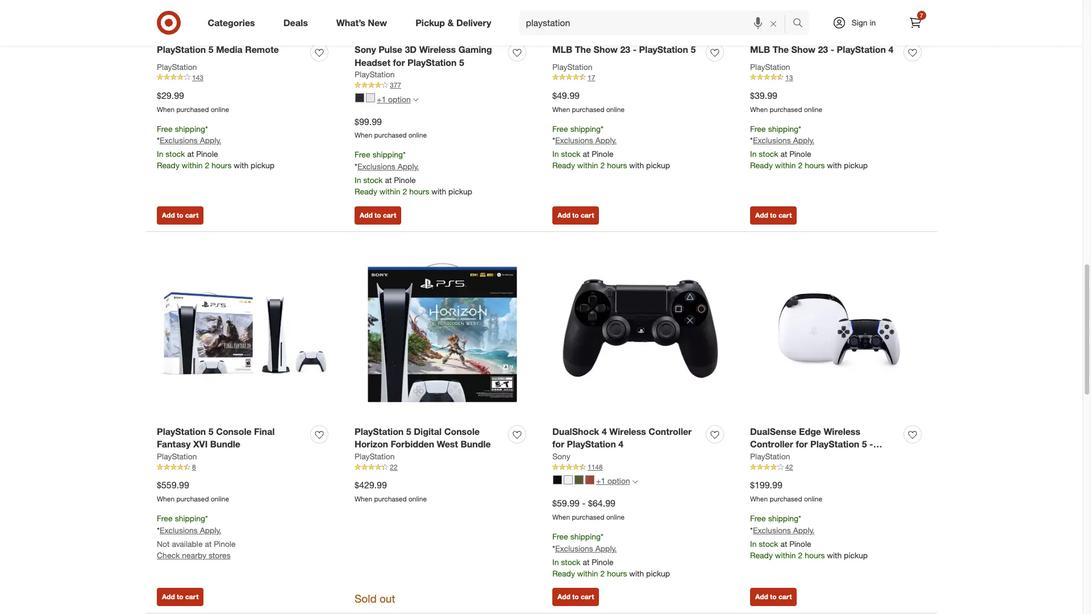 Task type: vqa. For each thing, say whether or not it's contained in the screenshot.
When in the $429.99 When purchased online
yes



Task type: locate. For each thing, give the bounding box(es) containing it.
mlb the show 23 - playstation 4 image
[[751, 0, 926, 37], [751, 0, 926, 37]]

pinole for $49.99
[[592, 149, 614, 159]]

1 vertical spatial +1 option button
[[548, 472, 643, 490]]

to for $39.99
[[771, 211, 777, 219]]

add for $199.99
[[756, 593, 769, 601]]

shipping
[[175, 124, 205, 133], [571, 124, 601, 133], [769, 124, 799, 133], [373, 150, 403, 159], [175, 514, 205, 523], [769, 514, 799, 523], [571, 532, 601, 541]]

2 bundle from the left
[[461, 439, 491, 450]]

free shipping * * exclusions apply. in stock at  pinole ready within 2 hours with pickup down $39.99 when purchased online
[[751, 124, 868, 170]]

purchased inside $39.99 when purchased online
[[770, 105, 803, 114]]

exclusions down $59.99 - $64.99 when purchased online
[[556, 544, 594, 553]]

ready
[[157, 161, 180, 170], [553, 161, 575, 170], [751, 161, 773, 170], [355, 187, 378, 196], [751, 550, 773, 560], [553, 569, 575, 578]]

pinole for $199.99
[[790, 539, 812, 549]]

at inside "free shipping * * exclusions apply. not available at pinole check nearby stores"
[[205, 539, 212, 549]]

exclusions inside "free shipping * * exclusions apply. not available at pinole check nearby stores"
[[160, 525, 198, 535]]

1 horizontal spatial 4
[[619, 439, 624, 450]]

purchased inside $49.99 when purchased online
[[572, 105, 605, 114]]

purchased inside $559.99 when purchased online
[[177, 495, 209, 503]]

sony inside sony pulse 3d wireless gaming headset for playstation 5
[[355, 44, 376, 55]]

4 for dualshock 4 wireless controller for playstation 4
[[619, 439, 624, 450]]

$99.99
[[355, 116, 382, 127]]

playstation 5 digital console horizon forbidden west bundle image
[[355, 243, 531, 419], [355, 243, 531, 419]]

1 show from the left
[[594, 44, 618, 55]]

1 horizontal spatial controller
[[751, 439, 794, 450]]

purchased down the "$99.99"
[[374, 131, 407, 140]]

new
[[368, 17, 387, 28]]

free shipping * * exclusions apply. in stock at  pinole ready within 2 hours with pickup for $199.99
[[751, 514, 868, 560]]

-
[[633, 44, 637, 55], [831, 44, 835, 55], [870, 439, 874, 450], [583, 498, 586, 509]]

1 23 from the left
[[621, 44, 631, 55]]

cart for $39.99
[[779, 211, 792, 219]]

free shipping * * exclusions apply. in stock at  pinole ready within 2 hours with pickup down $99.99 when purchased online
[[355, 150, 473, 196]]

* up "not"
[[157, 525, 160, 535]]

cart for $59.99
[[581, 593, 595, 601]]

dualsense
[[751, 426, 797, 437]]

1 vertical spatial 4
[[602, 426, 607, 437]]

stock down $59.99 - $64.99 when purchased online
[[561, 557, 581, 567]]

purchased inside $99.99 when purchased online
[[374, 131, 407, 140]]

check
[[157, 550, 180, 560]]

free down $199.99
[[751, 514, 766, 523]]

2 mlb from the left
[[751, 44, 771, 55]]

- inside $59.99 - $64.99 when purchased online
[[583, 498, 586, 509]]

the up 13
[[773, 44, 789, 55]]

0 horizontal spatial +1 option button
[[350, 90, 424, 108]]

show inside 'link'
[[792, 44, 816, 55]]

exclusions apply. link down $199.99 when purchased online
[[754, 525, 815, 535]]

online inside $429.99 when purchased online
[[409, 495, 427, 503]]

console left final
[[216, 426, 252, 437]]

1 mlb from the left
[[553, 44, 573, 55]]

0 horizontal spatial for
[[393, 57, 405, 68]]

when down $199.99
[[751, 495, 768, 503]]

apply. down $199.99 when purchased online
[[794, 525, 815, 535]]

when inside the $29.99 when purchased online
[[157, 105, 175, 114]]

cart for $49.99
[[581, 211, 595, 219]]

add to cart button for $49.99
[[553, 206, 600, 224]]

free shipping * * exclusions apply. in stock at  pinole ready within 2 hours with pickup down $199.99 when purchased online
[[751, 514, 868, 560]]

with for $199.99
[[828, 550, 842, 560]]

online
[[211, 105, 229, 114], [607, 105, 625, 114], [805, 105, 823, 114], [409, 131, 427, 140], [211, 495, 229, 503], [409, 495, 427, 503], [805, 495, 823, 503], [607, 513, 625, 522]]

when
[[157, 105, 175, 114], [553, 105, 571, 114], [751, 105, 768, 114], [355, 131, 373, 140], [157, 495, 175, 503], [355, 495, 373, 503], [751, 495, 768, 503], [553, 513, 571, 522]]

1 horizontal spatial the
[[773, 44, 789, 55]]

shipping down the $29.99 when purchased online
[[175, 124, 205, 133]]

all colors + 1 more colors element
[[633, 478, 638, 485]]

apply. down the $29.99 when purchased online
[[200, 136, 221, 145]]

with for $59.99 - $64.99
[[630, 569, 644, 578]]

$429.99 when purchased online
[[355, 480, 427, 503]]

2 horizontal spatial for
[[796, 439, 808, 450]]

with for $49.99
[[630, 161, 644, 170]]

exclusions for $99.99
[[358, 162, 396, 171]]

cart for $99.99
[[383, 211, 397, 219]]

online down 22 link
[[409, 495, 427, 503]]

for down pulse
[[393, 57, 405, 68]]

4 inside 'link'
[[889, 44, 894, 55]]

bundle right west
[[461, 439, 491, 450]]

all colors element
[[413, 96, 418, 103]]

pinole inside "free shipping * * exclusions apply. not available at pinole check nearby stores"
[[214, 539, 236, 549]]

when inside $559.99 when purchased online
[[157, 495, 175, 503]]

*
[[205, 124, 208, 133], [601, 124, 604, 133], [799, 124, 802, 133], [157, 136, 160, 145], [553, 136, 556, 145], [751, 136, 754, 145], [403, 150, 406, 159], [355, 162, 358, 171], [205, 514, 208, 523], [799, 514, 802, 523], [157, 525, 160, 535], [751, 525, 754, 535], [601, 532, 604, 541], [553, 544, 556, 553]]

apply. for $39.99
[[794, 136, 815, 145]]

add to cart for $59.99
[[558, 593, 595, 601]]

bundle
[[210, 439, 241, 450], [461, 439, 491, 450]]

0 vertical spatial 4
[[889, 44, 894, 55]]

0 horizontal spatial console
[[216, 426, 252, 437]]

mlb the show 23 - playstation 5
[[553, 44, 696, 55]]

with for $39.99
[[828, 161, 842, 170]]

stock down $199.99 when purchased online
[[759, 539, 779, 549]]

+1 option button for $99.99
[[350, 90, 424, 108]]

2 for $199.99
[[799, 550, 803, 560]]

purchased inside $199.99 when purchased online
[[770, 495, 803, 503]]

1 vertical spatial +1
[[597, 476, 606, 486]]

at for $49.99
[[583, 149, 590, 159]]

exclusions apply. link down $49.99 when purchased online
[[556, 136, 617, 145]]

apply. inside "free shipping * * exclusions apply. not available at pinole check nearby stores"
[[200, 525, 221, 535]]

add for $559.99
[[162, 593, 175, 601]]

1 the from the left
[[575, 44, 592, 55]]

stock for $49.99
[[561, 149, 581, 159]]

online inside the $29.99 when purchased online
[[211, 105, 229, 114]]

2 show from the left
[[792, 44, 816, 55]]

dualshock 4 wireless controller for playstation 4 image
[[553, 243, 729, 419], [553, 243, 729, 419]]

playstation inside dualsense edge wireless controller for playstation 5 - white
[[811, 439, 860, 450]]

headset
[[355, 57, 391, 68]]

mlb inside 'link'
[[751, 44, 771, 55]]

free for $49.99
[[553, 124, 569, 133]]

1 horizontal spatial +1 option button
[[548, 472, 643, 490]]

1 horizontal spatial mlb
[[751, 44, 771, 55]]

stock down the $29.99 when purchased online
[[166, 149, 185, 159]]

pinole down $99.99 when purchased online
[[394, 175, 416, 185]]

1148
[[588, 463, 603, 472]]

shipping down $99.99 when purchased online
[[373, 150, 403, 159]]

fantasy
[[157, 439, 191, 450]]

shipping for $59.99
[[571, 532, 601, 541]]

shipping down $59.99 - $64.99 when purchased online
[[571, 532, 601, 541]]

sold out element
[[355, 591, 395, 606]]

playstation 5 console final fantasy xvi bundle
[[157, 426, 275, 450]]

1 vertical spatial sony
[[553, 452, 571, 461]]

+1 option button down 1148
[[548, 472, 643, 490]]

add to cart button for $559.99
[[157, 588, 204, 606]]

* down $559.99 when purchased online
[[205, 514, 208, 523]]

- up 17 "link"
[[633, 44, 637, 55]]

add to cart button for $59.99
[[553, 588, 600, 606]]

add to cart
[[162, 211, 199, 219], [360, 211, 397, 219], [558, 211, 595, 219], [756, 211, 792, 219], [162, 593, 199, 601], [558, 593, 595, 601], [756, 593, 792, 601]]

add to cart button for $29.99
[[157, 206, 204, 224]]

in for $29.99
[[157, 149, 163, 159]]

playstation 5 media remote image
[[157, 0, 333, 37], [157, 0, 333, 37]]

* down $99.99 when purchased online
[[403, 150, 406, 159]]

when inside $429.99 when purchased online
[[355, 495, 373, 503]]

forbidden
[[391, 439, 435, 450]]

show up the 17
[[594, 44, 618, 55]]

0 horizontal spatial option
[[388, 94, 411, 104]]

playstation link for sony pulse 3d wireless gaming headset for playstation 5
[[355, 69, 395, 80]]

controller for dualshock 4 wireless controller for playstation 4
[[649, 426, 692, 437]]

mlb up $49.99
[[553, 44, 573, 55]]

stock for $29.99
[[166, 149, 185, 159]]

console
[[216, 426, 252, 437], [445, 426, 480, 437]]

purchased down $199.99
[[770, 495, 803, 503]]

at for $39.99
[[781, 149, 788, 159]]

controller up 1148 link on the right bottom of page
[[649, 426, 692, 437]]

143
[[192, 73, 204, 82]]

playstation link down the headset
[[355, 69, 395, 80]]

pickup
[[416, 17, 445, 28]]

at down $99.99 when purchased online
[[385, 175, 392, 185]]

23 up 17 "link"
[[621, 44, 631, 55]]

4
[[889, 44, 894, 55], [602, 426, 607, 437], [619, 439, 624, 450]]

0 horizontal spatial bundle
[[210, 439, 241, 450]]

2 for $59.99 - $64.99
[[601, 569, 605, 578]]

add to cart for $49.99
[[558, 211, 595, 219]]

when down "$29.99"
[[157, 105, 175, 114]]

playstation inside the playstation 5 digital console horizon forbidden west bundle
[[355, 426, 404, 437]]

0 horizontal spatial +1
[[377, 94, 386, 104]]

wireless inside dualshock 4 wireless controller for playstation 4
[[610, 426, 647, 437]]

when for $199.99
[[751, 495, 768, 503]]

wireless right edge
[[824, 426, 861, 437]]

purchased
[[177, 105, 209, 114], [572, 105, 605, 114], [770, 105, 803, 114], [374, 131, 407, 140], [177, 495, 209, 503], [374, 495, 407, 503], [770, 495, 803, 503], [572, 513, 605, 522]]

online inside $199.99 when purchased online
[[805, 495, 823, 503]]

in for $39.99
[[751, 149, 757, 159]]

0 horizontal spatial controller
[[649, 426, 692, 437]]

free inside "free shipping * * exclusions apply. not available at pinole check nearby stores"
[[157, 514, 173, 523]]

sony pulse 3d wireless gaming headset for playstation 5 image
[[355, 0, 531, 37], [355, 0, 531, 37]]

0 horizontal spatial mlb
[[553, 44, 573, 55]]

exclusions apply. link for $29.99
[[160, 136, 221, 145]]

online inside $59.99 - $64.99 when purchased online
[[607, 513, 625, 522]]

when inside $99.99 when purchased online
[[355, 131, 373, 140]]

when down $59.99
[[553, 513, 571, 522]]

0 horizontal spatial the
[[575, 44, 592, 55]]

show for $49.99
[[594, 44, 618, 55]]

when inside $49.99 when purchased online
[[553, 105, 571, 114]]

1 bundle from the left
[[210, 439, 241, 450]]

2 23 from the left
[[819, 44, 829, 55]]

exclusions apply. link down $39.99 when purchased online
[[754, 136, 815, 145]]

apply. down $59.99 - $64.99 when purchased online
[[596, 544, 617, 553]]

for up sony link
[[553, 439, 565, 450]]

purchased for $49.99
[[572, 105, 605, 114]]

apply. down $99.99 when purchased online
[[398, 162, 419, 171]]

4 right dualshock
[[602, 426, 607, 437]]

2 vertical spatial 4
[[619, 439, 624, 450]]

1 console from the left
[[216, 426, 252, 437]]

the inside 'link'
[[773, 44, 789, 55]]

dualshock 4 wireless controller for playstation 4
[[553, 426, 692, 450]]

shipping for $99.99
[[373, 150, 403, 159]]

stock
[[166, 149, 185, 159], [561, 149, 581, 159], [759, 149, 779, 159], [364, 175, 383, 185], [759, 539, 779, 549], [561, 557, 581, 567]]

exclusions down $199.99 when purchased online
[[754, 525, 792, 535]]

for inside sony pulse 3d wireless gaming headset for playstation 5
[[393, 57, 405, 68]]

0 vertical spatial +1 option
[[377, 94, 411, 104]]

exclusions up available
[[160, 525, 198, 535]]

hours
[[212, 161, 232, 170], [607, 161, 628, 170], [805, 161, 825, 170], [410, 187, 430, 196], [805, 550, 825, 560], [607, 569, 628, 578]]

exclusions down $49.99 when purchased online
[[556, 136, 594, 145]]

purchased inside $429.99 when purchased online
[[374, 495, 407, 503]]

mlb the show 23 - playstation 5 image
[[553, 0, 729, 37], [553, 0, 729, 37]]

pinole down $59.99 - $64.99 when purchased online
[[592, 557, 614, 567]]

+1 option button
[[350, 90, 424, 108], [548, 472, 643, 490]]

free down $49.99
[[553, 124, 569, 133]]

for inside dualsense edge wireless controller for playstation 5 - white
[[796, 439, 808, 450]]

0 horizontal spatial sony
[[355, 44, 376, 55]]

exclusions for $49.99
[[556, 136, 594, 145]]

1 vertical spatial controller
[[751, 439, 794, 450]]

8
[[192, 463, 196, 472]]

1 horizontal spatial show
[[792, 44, 816, 55]]

controller
[[649, 426, 692, 437], [751, 439, 794, 450]]

when inside $59.99 - $64.99 when purchased online
[[553, 513, 571, 522]]

online down 17 "link"
[[607, 105, 625, 114]]

online inside $39.99 when purchased online
[[805, 105, 823, 114]]

cart for $29.99
[[185, 211, 199, 219]]

4 down sign in 'link'
[[889, 44, 894, 55]]

exclusions down $39.99 when purchased online
[[754, 136, 792, 145]]

playstation link up 42
[[751, 451, 791, 462]]

5 inside playstation 5 console final fantasy xvi bundle
[[209, 426, 214, 437]]

playstation link up 143
[[157, 61, 197, 73]]

free down the "$99.99"
[[355, 150, 371, 159]]

nearby
[[182, 550, 207, 560]]

mlb for mlb the show 23 - playstation 5
[[553, 44, 573, 55]]

out
[[380, 592, 395, 605]]

free down $39.99
[[751, 124, 766, 133]]

mlb up $39.99
[[751, 44, 771, 55]]

search
[[788, 18, 815, 29]]

online inside $559.99 when purchased online
[[211, 495, 229, 503]]

stock for $199.99
[[759, 539, 779, 549]]

exclusions apply. link down $99.99 when purchased online
[[358, 162, 419, 171]]

1 horizontal spatial for
[[553, 439, 565, 450]]

purchased inside the $29.99 when purchased online
[[177, 105, 209, 114]]

0 horizontal spatial +1 option
[[377, 94, 411, 104]]

pinole down $39.99 when purchased online
[[790, 149, 812, 159]]

sony pulse 3d wireless gaming headset for playstation 5
[[355, 44, 492, 68]]

2 horizontal spatial 4
[[889, 44, 894, 55]]

playstation link for mlb the show 23 - playstation 4
[[751, 61, 791, 73]]

5 inside sony pulse 3d wireless gaming headset for playstation 5
[[459, 57, 465, 68]]

add
[[162, 211, 175, 219], [360, 211, 373, 219], [558, 211, 571, 219], [756, 211, 769, 219], [162, 593, 175, 601], [558, 593, 571, 601], [756, 593, 769, 601]]

the up the 17
[[575, 44, 592, 55]]

exclusions for $29.99
[[160, 136, 198, 145]]

when for $559.99
[[157, 495, 175, 503]]

1 horizontal spatial sony
[[553, 452, 571, 461]]

+1 right magma red image
[[597, 476, 606, 486]]

in for $59.99
[[553, 557, 559, 567]]

apply. for $59.99 - $64.99
[[596, 544, 617, 553]]

not
[[157, 539, 170, 549]]

playstation link up 13
[[751, 61, 791, 73]]

0 vertical spatial +1 option button
[[350, 90, 424, 108]]

playstation link up the 17
[[553, 61, 593, 73]]

- inside dualsense edge wireless controller for playstation 5 - white
[[870, 439, 874, 450]]

controller inside dualshock 4 wireless controller for playstation 4
[[649, 426, 692, 437]]

playstation link
[[157, 61, 197, 73], [553, 61, 593, 73], [751, 61, 791, 73], [355, 69, 395, 80], [157, 451, 197, 462], [355, 451, 395, 462], [751, 451, 791, 462]]

cart
[[185, 211, 199, 219], [383, 211, 397, 219], [581, 211, 595, 219], [779, 211, 792, 219], [185, 593, 199, 601], [581, 593, 595, 601], [779, 593, 792, 601]]

1 horizontal spatial bundle
[[461, 439, 491, 450]]

free shipping * * exclusions apply. in stock at  pinole ready within 2 hours with pickup for $99.99
[[355, 150, 473, 196]]

bundle inside playstation 5 console final fantasy xvi bundle
[[210, 439, 241, 450]]

cart for $559.99
[[185, 593, 199, 601]]

free shipping * * exclusions apply. not available at pinole check nearby stores
[[157, 514, 236, 560]]

at
[[187, 149, 194, 159], [583, 149, 590, 159], [781, 149, 788, 159], [385, 175, 392, 185], [205, 539, 212, 549], [781, 539, 788, 549], [583, 557, 590, 567]]

white
[[751, 452, 775, 463]]

hours for $49.99
[[607, 161, 628, 170]]

add to cart button for $199.99
[[751, 588, 798, 606]]

pulse
[[379, 44, 403, 55]]

shipping up available
[[175, 514, 205, 523]]

$99.99 when purchased online
[[355, 116, 427, 140]]

exclusions apply. link up available
[[160, 525, 221, 535]]

0 vertical spatial sony
[[355, 44, 376, 55]]

online down $64.99
[[607, 513, 625, 522]]

online down 143 link
[[211, 105, 229, 114]]

final
[[254, 426, 275, 437]]

1 horizontal spatial 23
[[819, 44, 829, 55]]

add to cart for $29.99
[[162, 211, 199, 219]]

22
[[390, 463, 398, 472]]

stores
[[209, 550, 231, 560]]

option down 377
[[388, 94, 411, 104]]

$49.99
[[553, 90, 580, 101]]

exclusions for $39.99
[[754, 136, 792, 145]]

mlb
[[553, 44, 573, 55], [751, 44, 771, 55]]

what's
[[337, 17, 366, 28]]

show
[[594, 44, 618, 55], [792, 44, 816, 55]]

purchased down $49.99
[[572, 105, 605, 114]]

to for $199.99
[[771, 593, 777, 601]]

online down all colors 'icon'
[[409, 131, 427, 140]]

+1 right white icon
[[377, 94, 386, 104]]

2 console from the left
[[445, 426, 480, 437]]

when down $49.99
[[553, 105, 571, 114]]

wireless right 3d
[[420, 44, 456, 55]]

online inside $99.99 when purchased online
[[409, 131, 427, 140]]

What can we help you find? suggestions appear below search field
[[520, 10, 796, 35]]

magma red image
[[586, 475, 595, 484]]

+1
[[377, 94, 386, 104], [597, 476, 606, 486]]

pinole for $559.99
[[214, 539, 236, 549]]

3d
[[405, 44, 417, 55]]

all colors + 1 more colors image
[[633, 479, 638, 484]]

stock for $39.99
[[759, 149, 779, 159]]

* down $39.99
[[751, 136, 754, 145]]

13 link
[[751, 73, 926, 83]]

to for $59.99
[[573, 593, 579, 601]]

2 the from the left
[[773, 44, 789, 55]]

hours for $59.99 - $64.99
[[607, 569, 628, 578]]

apply. up stores
[[200, 525, 221, 535]]

0 horizontal spatial show
[[594, 44, 618, 55]]

apply. for $29.99
[[200, 136, 221, 145]]

edge
[[800, 426, 822, 437]]

0 horizontal spatial 23
[[621, 44, 631, 55]]

at down $59.99 - $64.99 when purchased online
[[583, 557, 590, 567]]

west
[[437, 439, 458, 450]]

- up 13 link
[[831, 44, 835, 55]]

when inside $39.99 when purchased online
[[751, 105, 768, 114]]

horizon
[[355, 439, 388, 450]]

* down "$29.99"
[[157, 136, 160, 145]]

23 inside 'link'
[[819, 44, 829, 55]]

playstation link for playstation 5 console final fantasy xvi bundle
[[157, 451, 197, 462]]

sony
[[355, 44, 376, 55], [553, 452, 571, 461]]

within
[[182, 161, 203, 170], [578, 161, 599, 170], [776, 161, 797, 170], [380, 187, 401, 196], [776, 550, 797, 560], [578, 569, 599, 578]]

pinole for $99.99
[[394, 175, 416, 185]]

when inside $199.99 when purchased online
[[751, 495, 768, 503]]

0 horizontal spatial wireless
[[420, 44, 456, 55]]

free down "$29.99"
[[157, 124, 173, 133]]

shipping down $39.99 when purchased online
[[769, 124, 799, 133]]

sony for sony
[[553, 452, 571, 461]]

1 horizontal spatial option
[[608, 476, 631, 486]]

shipping inside "free shipping * * exclusions apply. not available at pinole check nearby stores"
[[175, 514, 205, 523]]

shipping down $49.99 when purchased online
[[571, 124, 601, 133]]

playstation 5 console final fantasy xvi bundle image
[[157, 243, 333, 419], [157, 243, 333, 419]]

free shipping * * exclusions apply. in stock at  pinole ready within 2 hours with pickup down $59.99 - $64.99 when purchased online
[[553, 532, 671, 578]]

online down 13 link
[[805, 105, 823, 114]]

add to cart for $99.99
[[360, 211, 397, 219]]

1 horizontal spatial wireless
[[610, 426, 647, 437]]

1 horizontal spatial +1 option
[[597, 476, 631, 486]]

0 vertical spatial controller
[[649, 426, 692, 437]]

free for $59.99 - $64.99
[[553, 532, 569, 541]]

dualsense edge wireless controller for playstation 5 - white image
[[751, 243, 926, 419], [751, 243, 926, 419]]

dualsense edge wireless controller for playstation 5 - white
[[751, 426, 874, 463]]

for inside dualshock 4 wireless controller for playstation 4
[[553, 439, 565, 450]]

wireless inside dualsense edge wireless controller for playstation 5 - white
[[824, 426, 861, 437]]

the
[[575, 44, 592, 55], [773, 44, 789, 55]]

add for $49.99
[[558, 211, 571, 219]]

to
[[177, 211, 183, 219], [375, 211, 381, 219], [573, 211, 579, 219], [771, 211, 777, 219], [177, 593, 183, 601], [573, 593, 579, 601], [771, 593, 777, 601]]

within for $59.99
[[578, 569, 599, 578]]

option
[[388, 94, 411, 104], [608, 476, 631, 486]]

stock for $59.99
[[561, 557, 581, 567]]

show down "search" "button"
[[792, 44, 816, 55]]

- up 42 "link"
[[870, 439, 874, 450]]

23
[[621, 44, 631, 55], [819, 44, 829, 55]]

2 for $39.99
[[799, 161, 803, 170]]

pickup for $49.99
[[647, 161, 671, 170]]

2 horizontal spatial wireless
[[824, 426, 861, 437]]

exclusions
[[160, 136, 198, 145], [556, 136, 594, 145], [754, 136, 792, 145], [358, 162, 396, 171], [160, 525, 198, 535], [754, 525, 792, 535], [556, 544, 594, 553]]

1 horizontal spatial console
[[445, 426, 480, 437]]

pinole down the $29.99 when purchased online
[[196, 149, 218, 159]]

sony up black icon
[[553, 452, 571, 461]]

pickup for $29.99
[[251, 161, 275, 170]]

for down edge
[[796, 439, 808, 450]]

controller inside dualsense edge wireless controller for playstation 5 - white
[[751, 439, 794, 450]]

apply. down $39.99 when purchased online
[[794, 136, 815, 145]]

online inside $49.99 when purchased online
[[607, 105, 625, 114]]

0 vertical spatial option
[[388, 94, 411, 104]]

sold out
[[355, 592, 395, 605]]

free for $29.99
[[157, 124, 173, 133]]

wireless inside sony pulse 3d wireless gaming headset for playstation 5
[[420, 44, 456, 55]]

playstation link down horizon
[[355, 451, 395, 462]]

purchased for $29.99
[[177, 105, 209, 114]]

when down $39.99
[[751, 105, 768, 114]]

- right $59.99
[[583, 498, 586, 509]]

playstation
[[157, 44, 206, 55], [640, 44, 689, 55], [837, 44, 887, 55], [408, 57, 457, 68], [157, 62, 197, 71], [553, 62, 593, 71], [751, 62, 791, 71], [355, 70, 395, 79], [157, 426, 206, 437], [355, 426, 404, 437], [567, 439, 616, 450], [811, 439, 860, 450], [157, 452, 197, 461], [355, 452, 395, 461], [751, 452, 791, 461]]

purchased down $64.99
[[572, 513, 605, 522]]



Task type: describe. For each thing, give the bounding box(es) containing it.
* down $59.99 - $64.99 when purchased online
[[601, 532, 604, 541]]

the for mlb the show 23 - playstation 5
[[575, 44, 592, 55]]

ready for $99.99
[[355, 187, 378, 196]]

green camo image
[[575, 475, 584, 484]]

dualsense edge wireless controller for playstation 5 - white link
[[751, 425, 900, 463]]

mlb the show 23 - playstation 5 link
[[553, 43, 696, 56]]

sold
[[355, 592, 377, 605]]

8 link
[[157, 462, 333, 472]]

exclusions for $559.99
[[160, 525, 198, 535]]

playstation inside playstation 5 console final fantasy xvi bundle
[[157, 426, 206, 437]]

show for $39.99
[[792, 44, 816, 55]]

when for $429.99
[[355, 495, 373, 503]]

$429.99
[[355, 480, 387, 491]]

in
[[870, 18, 877, 27]]

deals
[[284, 17, 308, 28]]

$559.99 when purchased online
[[157, 480, 229, 503]]

online for $199.99
[[805, 495, 823, 503]]

143 link
[[157, 73, 333, 83]]

2 for $29.99
[[205, 161, 209, 170]]

23 for $49.99
[[621, 44, 631, 55]]

$64.99
[[589, 498, 616, 509]]

shipping for $559.99
[[175, 514, 205, 523]]

7
[[921, 12, 924, 19]]

purchased inside $59.99 - $64.99 when purchased online
[[572, 513, 605, 522]]

midnight black image
[[355, 93, 365, 102]]

&
[[448, 17, 454, 28]]

online for $29.99
[[211, 105, 229, 114]]

within for $49.99
[[578, 161, 599, 170]]

sony link
[[553, 451, 571, 462]]

stock for $99.99
[[364, 175, 383, 185]]

exclusions apply. link for $59.99
[[556, 544, 617, 553]]

mlb the show 23 - playstation 4
[[751, 44, 894, 55]]

pickup for $39.99
[[845, 161, 868, 170]]

playstation link for playstation 5 media remote
[[157, 61, 197, 73]]

pickup for $99.99
[[449, 187, 473, 196]]

glacier white image
[[564, 475, 573, 484]]

pickup for $199.99
[[845, 550, 868, 560]]

$199.99
[[751, 480, 783, 491]]

add for $29.99
[[162, 211, 175, 219]]

* down $49.99
[[553, 136, 556, 145]]

at for $99.99
[[385, 175, 392, 185]]

when for $39.99
[[751, 105, 768, 114]]

1148 link
[[553, 462, 729, 472]]

* down $49.99 when purchased online
[[601, 124, 604, 133]]

console inside playstation 5 console final fantasy xvi bundle
[[216, 426, 252, 437]]

playstation inside sony pulse 3d wireless gaming headset for playstation 5
[[408, 57, 457, 68]]

pickup for $59.99 - $64.99
[[647, 569, 671, 578]]

sign in
[[852, 18, 877, 27]]

available
[[172, 539, 203, 549]]

22 link
[[355, 462, 531, 472]]

what's new
[[337, 17, 387, 28]]

ready for $59.99
[[553, 569, 575, 578]]

pickup & delivery link
[[406, 10, 506, 35]]

media
[[216, 44, 243, 55]]

sony pulse 3d wireless gaming headset for playstation 5 link
[[355, 43, 504, 69]]

ready for $29.99
[[157, 161, 180, 170]]

hours for $99.99
[[410, 187, 430, 196]]

within for $39.99
[[776, 161, 797, 170]]

dualshock
[[553, 426, 600, 437]]

online for $559.99
[[211, 495, 229, 503]]

in for $99.99
[[355, 175, 361, 185]]

playstation 5 media remote link
[[157, 43, 279, 56]]

1 horizontal spatial +1
[[597, 476, 606, 486]]

exclusions for $199.99
[[754, 525, 792, 535]]

add for $39.99
[[756, 211, 769, 219]]

$559.99
[[157, 480, 189, 491]]

exclusions apply. link for $199.99
[[754, 525, 815, 535]]

playstation 5 digital console horizon forbidden west bundle link
[[355, 425, 504, 451]]

$29.99 when purchased online
[[157, 90, 229, 114]]

purchased for $429.99
[[374, 495, 407, 503]]

to for $99.99
[[375, 211, 381, 219]]

search button
[[788, 10, 815, 38]]

pinole for $39.99
[[790, 149, 812, 159]]

within for $29.99
[[182, 161, 203, 170]]

shipping for $39.99
[[769, 124, 799, 133]]

in for $199.99
[[751, 539, 757, 549]]

hours for $199.99
[[805, 550, 825, 560]]

playstation 5 console final fantasy xvi bundle link
[[157, 425, 306, 451]]

* down $199.99 when purchased online
[[799, 514, 802, 523]]

1 vertical spatial +1 option
[[597, 476, 631, 486]]

17
[[588, 73, 596, 82]]

$199.99 when purchased online
[[751, 480, 823, 503]]

shipping for $49.99
[[571, 124, 601, 133]]

playstation inside dualshock 4 wireless controller for playstation 4
[[567, 439, 616, 450]]

377
[[390, 81, 402, 90]]

$59.99
[[553, 498, 580, 509]]

remote
[[245, 44, 279, 55]]

4 for mlb the show 23 - playstation 4
[[889, 44, 894, 55]]

377 link
[[355, 80, 531, 90]]

what's new link
[[327, 10, 402, 35]]

+1 option button for $59.99
[[548, 472, 643, 490]]

to for $29.99
[[177, 211, 183, 219]]

xvi
[[193, 439, 208, 450]]

categories link
[[198, 10, 269, 35]]

17 link
[[553, 73, 729, 83]]

categories
[[208, 17, 255, 28]]

white image
[[366, 93, 375, 102]]

* down $39.99 when purchased online
[[799, 124, 802, 133]]

black image
[[553, 475, 562, 484]]

apply. for $199.99
[[794, 525, 815, 535]]

free shipping * * exclusions apply. in stock at  pinole ready within 2 hours with pickup for $49.99
[[553, 124, 671, 170]]

with for $29.99
[[234, 161, 249, 170]]

to for $559.99
[[177, 593, 183, 601]]

check nearby stores button
[[157, 550, 231, 561]]

0 vertical spatial +1
[[377, 94, 386, 104]]

deals link
[[274, 10, 322, 35]]

add to cart button for $99.99
[[355, 206, 402, 224]]

at for $199.99
[[781, 539, 788, 549]]

online for $49.99
[[607, 105, 625, 114]]

online for $99.99
[[409, 131, 427, 140]]

playstation link for mlb the show 23 - playstation 5
[[553, 61, 593, 73]]

online for $39.99
[[805, 105, 823, 114]]

$49.99 when purchased online
[[553, 90, 625, 114]]

0 horizontal spatial 4
[[602, 426, 607, 437]]

bundle inside the playstation 5 digital console horizon forbidden west bundle
[[461, 439, 491, 450]]

13
[[786, 73, 794, 82]]

5 inside the playstation 5 digital console horizon forbidden west bundle
[[407, 426, 412, 437]]

$59.99 - $64.99 when purchased online
[[553, 498, 625, 522]]

apply. for $49.99
[[596, 136, 617, 145]]

add to cart for $39.99
[[756, 211, 792, 219]]

exclusions for $59.99
[[556, 544, 594, 553]]

$39.99 when purchased online
[[751, 90, 823, 114]]

1 vertical spatial option
[[608, 476, 631, 486]]

all colors image
[[413, 97, 418, 102]]

playstation 5 digital console horizon forbidden west bundle
[[355, 426, 491, 450]]

sign
[[852, 18, 868, 27]]

controller for dualsense edge wireless controller for playstation 5 - white
[[751, 439, 794, 450]]

within for $99.99
[[380, 187, 401, 196]]

hours for $39.99
[[805, 161, 825, 170]]

gaming
[[459, 44, 492, 55]]

* down the "$99.99"
[[355, 162, 358, 171]]

sign in link
[[823, 10, 894, 35]]

shipping for $29.99
[[175, 124, 205, 133]]

with for $99.99
[[432, 187, 447, 196]]

for for dualsense
[[796, 439, 808, 450]]

console inside the playstation 5 digital console horizon forbidden west bundle
[[445, 426, 480, 437]]

free for $199.99
[[751, 514, 766, 523]]

digital
[[414, 426, 442, 437]]

42
[[786, 463, 794, 472]]

ready for $199.99
[[751, 550, 773, 560]]

* down $199.99
[[751, 525, 754, 535]]

$29.99
[[157, 90, 184, 101]]

playstation 5 media remote
[[157, 44, 279, 55]]

online for $429.99
[[409, 495, 427, 503]]

pickup & delivery
[[416, 17, 492, 28]]

wireless for dualshock 4 wireless controller for playstation 4
[[610, 426, 647, 437]]

add for $99.99
[[360, 211, 373, 219]]

purchased for $39.99
[[770, 105, 803, 114]]

42 link
[[751, 462, 926, 472]]

$39.99
[[751, 90, 778, 101]]

ready for $39.99
[[751, 161, 773, 170]]

* down the $29.99 when purchased online
[[205, 124, 208, 133]]

when for $29.99
[[157, 105, 175, 114]]

* down $59.99
[[553, 544, 556, 553]]

dualshock 4 wireless controller for playstation 4 link
[[553, 425, 702, 451]]

pinole for $29.99
[[196, 149, 218, 159]]

5 inside dualsense edge wireless controller for playstation 5 - white
[[863, 439, 868, 450]]

delivery
[[457, 17, 492, 28]]

7 link
[[903, 10, 928, 35]]

- inside 'link'
[[831, 44, 835, 55]]

cart for $199.99
[[779, 593, 792, 601]]

hours for $29.99
[[212, 161, 232, 170]]

mlb the show 23 - playstation 4 link
[[751, 43, 894, 56]]



